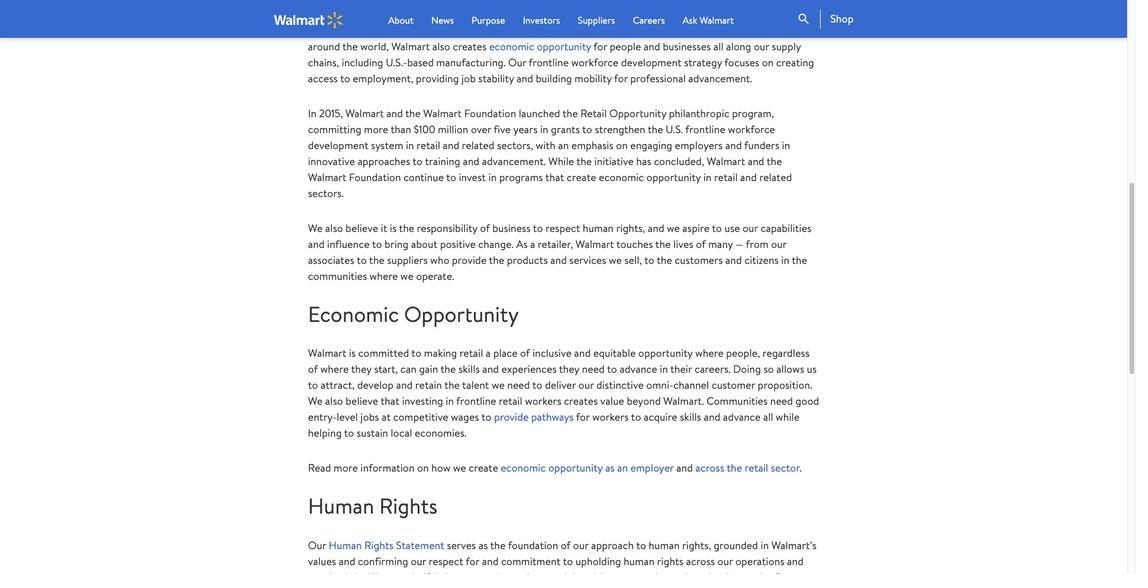 Task type: vqa. For each thing, say whether or not it's contained in the screenshot.
1962 to the left
no



Task type: locate. For each thing, give the bounding box(es) containing it.
advance down communities
[[723, 410, 761, 425]]

frontline inside the "for people and businesses all along our supply chains, including u.s.-based manufacturing. our frontline workforce development strategy focuses on creating access to employment, providing job stability and building mobility for professional advancement."
[[529, 55, 569, 70]]

gain
[[419, 362, 438, 377]]

0 vertical spatial provide
[[452, 253, 487, 267]]

the up $100
[[405, 106, 421, 121]]

1 horizontal spatial supply
[[772, 39, 801, 54]]

2 horizontal spatial on
[[762, 55, 774, 70]]

2 in from the top
[[308, 106, 317, 121]]

workforce inside in 2015, walmart and the walmart foundation launched the retail opportunity philanthropic program, committing more than $100 million over five years in grants to strengthen the u.s. frontline workforce development system in retail and related sectors, with an emphasis on engaging employers and funders in innovative approaches to training and advancement. while the initiative has concluded, walmart and the walmart foundation continue to invest in programs that create economic opportunity in retail and related sectors.
[[728, 122, 775, 137]]

many for use
[[709, 237, 733, 251]]

our inside the "for people and businesses all along our supply chains, including u.s.-based manufacturing. our frontline workforce development strategy focuses on creating access to employment, providing job stability and building mobility for professional advancement."
[[508, 55, 527, 70]]

1 horizontal spatial they
[[559, 362, 580, 377]]

1 horizontal spatial our
[[508, 55, 527, 70]]

to up emphasis
[[582, 122, 593, 137]]

values
[[308, 554, 336, 569]]

rights up confirming
[[365, 538, 394, 553]]

human
[[583, 221, 614, 235], [649, 538, 680, 553], [624, 554, 655, 569], [527, 570, 558, 574]]

2 vertical spatial development
[[308, 138, 369, 153]]

1 horizontal spatial respect
[[546, 221, 580, 235]]

development down committing
[[308, 138, 369, 153]]

walmart inside the walmart is committed to making retail a place of inclusive and equitable opportunity where people, regardless of where they start, can gain the skills and experiences they need to advance in their careers. doing so allows us to attract, develop and retain the talent we need to deliver our distinctive omni-channel customer proposition. we also believe that investing in frontline retail workers creates value beyond walmart. communities need good entry-level jobs at competitive wages to
[[308, 346, 347, 361]]

experiences
[[502, 362, 557, 377]]

many for respect
[[462, 570, 486, 574]]

2015,
[[319, 106, 343, 121]]

respect up the retailer,
[[546, 221, 580, 235]]

0 horizontal spatial more
[[334, 461, 358, 476]]

development
[[412, 23, 473, 38], [621, 55, 682, 70], [308, 138, 369, 153]]

opportunity up the their
[[639, 346, 693, 361]]

0 horizontal spatial creating
[[371, 23, 409, 38]]

a inside the walmart is committed to making retail a place of inclusive and equitable opportunity where people, regardless of where they start, can gain the skills and experiences they need to advance in their careers. doing so allows us to attract, develop and retain the talent we need to deliver our distinctive omni-channel customer proposition. we also believe that investing in frontline retail workers creates value beyond walmart. communities need good entry-level jobs at competitive wages to
[[486, 346, 491, 361]]

more
[[657, 23, 681, 38], [364, 122, 388, 137], [334, 461, 358, 476]]

1 vertical spatial respect
[[429, 554, 464, 569]]

walmart up based
[[392, 39, 430, 54]]

more right read
[[334, 461, 358, 476]]

communities
[[707, 394, 768, 409]]

are
[[386, 570, 401, 574], [613, 570, 627, 574]]

than inside in addition to creating development and advancement opportunities for our more than 2 million associates around the world, walmart also creates economic opportunity
[[683, 23, 704, 38]]

2 believe from the top
[[346, 394, 378, 409]]

1 horizontal spatial creating
[[777, 55, 815, 70]]

0 horizontal spatial rights
[[561, 570, 587, 574]]

skills up talent
[[459, 362, 480, 377]]

where up attract,
[[321, 362, 349, 377]]

in inside in addition to creating development and advancement opportunities for our more than 2 million associates around the world, walmart also creates economic opportunity
[[308, 23, 317, 38]]

a inside the we also believe it is the responsibility of business to respect human rights, and we aspire to use our capabilities and influence to bring about positive change. as a retailer, walmart touches the lives of many — from our associates to the suppliers who provide the products and services we sell, to the customers and citizens in the communities where we operate.
[[530, 237, 535, 251]]

0 vertical spatial advance
[[620, 362, 657, 377]]

that down serves
[[441, 570, 459, 574]]

0 vertical spatial that
[[546, 170, 564, 185]]

advance inside for workers to acquire skills and advance all while helping to sustain local economies.
[[723, 410, 761, 425]]

operate.
[[416, 269, 454, 283]]

for up people
[[623, 23, 636, 38]]

for down serves
[[466, 554, 480, 569]]

on
[[762, 55, 774, 70], [616, 138, 628, 153], [417, 461, 429, 476]]

as left employer
[[605, 461, 615, 476]]

in up with
[[540, 122, 549, 137]]

all
[[714, 39, 724, 54], [763, 410, 774, 425]]

economic
[[489, 39, 534, 54], [599, 170, 644, 185], [501, 461, 546, 476]]

the
[[343, 39, 358, 54], [405, 106, 421, 121], [563, 106, 578, 121], [648, 122, 663, 137], [577, 154, 592, 169], [767, 154, 782, 169], [399, 221, 415, 235], [656, 237, 671, 251], [369, 253, 385, 267], [489, 253, 505, 267], [657, 253, 672, 267], [792, 253, 808, 267], [441, 362, 456, 377], [445, 378, 460, 393], [727, 461, 742, 476], [490, 538, 506, 553], [723, 570, 738, 574]]

0 horizontal spatial million
[[438, 122, 469, 137]]

1 vertical spatial we
[[308, 394, 323, 409]]

creating inside the "for people and businesses all along our supply chains, including u.s.-based manufacturing. our frontline workforce development strategy focuses on creating access to employment, providing job stability and building mobility for professional advancement."
[[777, 55, 815, 70]]

2 vertical spatial where
[[321, 362, 349, 377]]

to left use
[[712, 221, 722, 235]]

associates
[[748, 23, 794, 38], [308, 253, 355, 267]]

to down beyond
[[631, 410, 641, 425]]

economies.
[[415, 426, 467, 441]]

create inside in 2015, walmart and the walmart foundation launched the retail opportunity philanthropic program, committing more than $100 million over five years in grants to strengthen the u.s. frontline workforce development system in retail and related sectors, with an emphasis on engaging employers and funders in innovative approaches to training and advancement. while the initiative has concluded, walmart and the walmart foundation continue to invest in programs that create economic opportunity in retail and related sectors.
[[567, 170, 597, 185]]

to right access
[[340, 71, 350, 86]]

0 horizontal spatial all
[[714, 39, 724, 54]]

2 horizontal spatial need
[[771, 394, 793, 409]]

rights up statement
[[379, 492, 438, 521]]

associates inside the we also believe it is the responsibility of business to respect human rights, and we aspire to use our capabilities and influence to bring about positive change. as a retailer, walmart touches the lives of many — from our associates to the suppliers who provide the products and services we sell, to the customers and citizens in the communities where we operate.
[[308, 253, 355, 267]]

risks
[[590, 570, 610, 574]]

creating down search in the top right of the page
[[777, 55, 815, 70]]

1 horizontal spatial million
[[715, 23, 745, 38]]

our inside the walmart is committed to making retail a place of inclusive and equitable opportunity where people, regardless of where they start, can gain the skills and experiences they need to advance in their careers. doing so allows us to attract, develop and retain the talent we need to deliver our distinctive omni-channel customer proposition. we also believe that investing in frontline retail workers creates value beyond walmart. communities need good entry-level jobs at competitive wages to
[[579, 378, 594, 393]]

talent
[[462, 378, 489, 393]]

1 vertical spatial on
[[616, 138, 628, 153]]

in right citizens
[[782, 253, 790, 267]]

building
[[536, 71, 572, 86]]

we up entry-
[[308, 394, 323, 409]]

0 horizontal spatial a
[[486, 346, 491, 361]]

0 vertical spatial create
[[567, 170, 597, 185]]

1 vertical spatial can
[[690, 570, 707, 574]]

0 vertical spatial supply
[[772, 39, 801, 54]]

than left 2
[[683, 23, 704, 38]]

for inside for workers to acquire skills and advance all while helping to sustain local economies.
[[576, 410, 590, 425]]

of up entry-
[[308, 362, 318, 377]]

1 vertical spatial in
[[308, 106, 317, 121]]

many down serves
[[462, 570, 486, 574]]

creates down deliver
[[564, 394, 598, 409]]

how
[[432, 461, 451, 476]]

1 vertical spatial creates
[[564, 394, 598, 409]]

1 in from the top
[[308, 23, 317, 38]]

economic down initiative
[[599, 170, 644, 185]]

frontline
[[529, 55, 569, 70], [686, 122, 726, 137], [456, 394, 496, 409]]

respect inside the we also believe it is the responsibility of business to respect human rights, and we aspire to use our capabilities and influence to bring about positive change. as a retailer, walmart touches the lives of many — from our associates to the suppliers who provide the products and services we sell, to the customers and citizens in the communities where we operate.
[[546, 221, 580, 235]]

1 vertical spatial development
[[621, 55, 682, 70]]

0 vertical spatial creates
[[453, 39, 487, 54]]

purpose button
[[472, 13, 505, 27]]

to down equitable
[[607, 362, 617, 377]]

also down attract,
[[325, 394, 343, 409]]

provide down positive
[[452, 253, 487, 267]]

result
[[741, 570, 767, 574]]

1 horizontal spatial related
[[760, 170, 792, 185]]

philanthropic
[[669, 106, 730, 121]]

1 believe from the top
[[346, 221, 378, 235]]

related
[[462, 138, 495, 153], [760, 170, 792, 185]]

than up system
[[391, 122, 411, 137]]

approaches
[[358, 154, 410, 169]]

1 horizontal spatial rights,
[[682, 538, 711, 553]]

2 vertical spatial we
[[369, 570, 383, 574]]

respect inside serves as the foundation of our approach to human rights, grounded in walmart's values and confirming our respect for and commitment to upholding human rights across our operations and supply chain. we are mindful that many adverse human rights risks are complex and can be the result
[[429, 554, 464, 569]]

0 horizontal spatial workforce
[[571, 55, 619, 70]]

engaging
[[631, 138, 673, 153]]

advance inside the walmart is committed to making retail a place of inclusive and equitable opportunity where people, regardless of where they start, can gain the skills and experiences they need to advance in their careers. doing so allows us to attract, develop and retain the talent we need to deliver our distinctive omni-channel customer proposition. we also believe that investing in frontline retail workers creates value beyond walmart. communities need good entry-level jobs at competitive wages to
[[620, 362, 657, 377]]

1 vertical spatial rights,
[[682, 538, 711, 553]]

pathways
[[531, 410, 574, 425]]

create right how at the left of page
[[469, 461, 498, 476]]

creates inside the walmart is committed to making retail a place of inclusive and equitable opportunity where people, regardless of where they start, can gain the skills and experiences they need to advance in their careers. doing so allows us to attract, develop and retain the talent we need to deliver our distinctive omni-channel customer proposition. we also believe that investing in frontline retail workers creates value beyond walmart. communities need good entry-level jobs at competitive wages to
[[564, 394, 598, 409]]

0 vertical spatial across
[[696, 461, 725, 476]]

1 vertical spatial skills
[[680, 410, 702, 425]]

million inside in addition to creating development and advancement opportunities for our more than 2 million associates around the world, walmart also creates economic opportunity
[[715, 23, 745, 38]]

also up influence
[[325, 221, 343, 235]]

value
[[601, 394, 624, 409]]

our up people
[[639, 23, 654, 38]]

frontline inside the walmart is committed to making retail a place of inclusive and equitable opportunity where people, regardless of where they start, can gain the skills and experiences they need to advance in their careers. doing so allows us to attract, develop and retain the talent we need to deliver our distinctive omni-channel customer proposition. we also believe that investing in frontline retail workers creates value beyond walmart. communities need good entry-level jobs at competitive wages to
[[456, 394, 496, 409]]

investors
[[523, 14, 560, 27]]

than inside in 2015, walmart and the walmart foundation launched the retail opportunity philanthropic program, committing more than $100 million over five years in grants to strengthen the u.s. frontline workforce development system in retail and related sectors, with an emphasis on engaging employers and funders in innovative approaches to training and advancement. while the initiative has concluded, walmart and the walmart foundation continue to invest in programs that create economic opportunity in retail and related sectors.
[[391, 122, 411, 137]]

an
[[558, 138, 569, 153], [617, 461, 628, 476]]

upholding
[[576, 554, 621, 569]]

0 vertical spatial respect
[[546, 221, 580, 235]]

to right wages
[[482, 410, 492, 425]]

1 horizontal spatial all
[[763, 410, 774, 425]]

retail down $100
[[417, 138, 440, 153]]

creating inside in addition to creating development and advancement opportunities for our more than 2 million associates around the world, walmart also creates economic opportunity
[[371, 23, 409, 38]]

opportunity up making
[[404, 299, 519, 329]]

good
[[796, 394, 819, 409]]

0 horizontal spatial as
[[479, 538, 488, 553]]

place
[[493, 346, 518, 361]]

1 vertical spatial need
[[507, 378, 530, 393]]

workforce up the 'mobility'
[[571, 55, 619, 70]]

human up 'chain.'
[[329, 538, 362, 553]]

economic opportunity as an employer link
[[501, 461, 674, 476]]

in
[[308, 23, 317, 38], [308, 106, 317, 121]]

rights,
[[616, 221, 645, 235], [682, 538, 711, 553]]

u.s.
[[666, 122, 683, 137]]

in left 2015,
[[308, 106, 317, 121]]

1 vertical spatial related
[[760, 170, 792, 185]]

where down suppliers
[[370, 269, 398, 283]]

of inside serves as the foundation of our approach to human rights, grounded in walmart's values and confirming our respect for and commitment to upholding human rights across our operations and supply chain. we are mindful that many adverse human rights risks are complex and can be the result
[[561, 538, 571, 553]]

0 horizontal spatial many
[[462, 570, 486, 574]]

in for in 2015, walmart and the walmart foundation launched the retail opportunity philanthropic program, committing more than $100 million over five years in grants to strengthen the u.s. frontline workforce development system in retail and related sectors, with an emphasis on engaging employers and funders in innovative approaches to training and advancement. while the initiative has concluded, walmart and the walmart foundation continue to invest in programs that create economic opportunity in retail and related sectors.
[[308, 106, 317, 121]]

advancement. down strategy
[[689, 71, 752, 86]]

about
[[388, 14, 414, 27]]

sectors.
[[308, 186, 344, 201]]

economic down "advancement"
[[489, 39, 534, 54]]

can inside serves as the foundation of our approach to human rights, grounded in walmart's values and confirming our respect for and commitment to upholding human rights across our operations and supply chain. we are mindful that many adverse human rights risks are complex and can be the result
[[690, 570, 707, 574]]

1 horizontal spatial frontline
[[529, 55, 569, 70]]

1 horizontal spatial associates
[[748, 23, 794, 38]]

provide
[[452, 253, 487, 267], [494, 410, 529, 425]]

economic
[[308, 299, 399, 329]]

1 are from the left
[[386, 570, 401, 574]]

is inside the walmart is committed to making retail a place of inclusive and equitable opportunity where people, regardless of where they start, can gain the skills and experiences they need to advance in their careers. doing so allows us to attract, develop and retain the talent we need to deliver our distinctive omni-channel customer proposition. we also believe that investing in frontline retail workers creates value beyond walmart. communities need good entry-level jobs at competitive wages to
[[349, 346, 356, 361]]

who
[[430, 253, 450, 267]]

1 vertical spatial workforce
[[728, 122, 775, 137]]

workers down the value
[[593, 410, 629, 425]]

that
[[546, 170, 564, 185], [381, 394, 400, 409], [441, 570, 459, 574]]

opportunity inside in 2015, walmart and the walmart foundation launched the retail opportunity philanthropic program, committing more than $100 million over five years in grants to strengthen the u.s. frontline workforce development system in retail and related sectors, with an emphasis on engaging employers and funders in innovative approaches to training and advancement. while the initiative has concluded, walmart and the walmart foundation continue to invest in programs that create economic opportunity in retail and related sectors.
[[647, 170, 701, 185]]

1 vertical spatial supply
[[308, 570, 337, 574]]

sell,
[[625, 253, 642, 267]]

our right deliver
[[579, 378, 594, 393]]

committing
[[308, 122, 362, 137]]

1 horizontal spatial where
[[370, 269, 398, 283]]

need down equitable
[[582, 362, 605, 377]]

skills inside for workers to acquire skills and advance all while helping to sustain local economies.
[[680, 410, 702, 425]]

to inside the "for people and businesses all along our supply chains, including u.s.-based manufacturing. our frontline workforce development strategy focuses on creating access to employment, providing job stability and building mobility for professional advancement."
[[340, 71, 350, 86]]

0 vertical spatial can
[[401, 362, 417, 377]]

2 are from the left
[[613, 570, 627, 574]]

skills
[[459, 362, 480, 377], [680, 410, 702, 425]]

all left the while
[[763, 410, 774, 425]]

0 vertical spatial is
[[390, 221, 397, 235]]

associates inside in addition to creating development and advancement opportunities for our more than 2 million associates around the world, walmart also creates economic opportunity
[[748, 23, 794, 38]]

our inside the "for people and businesses all along our supply chains, including u.s.-based manufacturing. our frontline workforce development strategy focuses on creating access to employment, providing job stability and building mobility for professional advancement."
[[754, 39, 770, 54]]

many inside serves as the foundation of our approach to human rights, grounded in walmart's values and confirming our respect for and commitment to upholding human rights across our operations and supply chain. we are mindful that many adverse human rights risks are complex and can be the result
[[462, 570, 486, 574]]

0 vertical spatial associates
[[748, 23, 794, 38]]

0 vertical spatial rights,
[[616, 221, 645, 235]]

1 vertical spatial provide
[[494, 410, 529, 425]]

rights, up be on the bottom of the page
[[682, 538, 711, 553]]

level
[[337, 410, 358, 425]]

million left over
[[438, 122, 469, 137]]

1 vertical spatial across
[[686, 554, 715, 569]]

more inside in 2015, walmart and the walmart foundation launched the retail opportunity philanthropic program, committing more than $100 million over five years in grants to strengthen the u.s. frontline workforce development system in retail and related sectors, with an emphasis on engaging employers and funders in innovative approaches to training and advancement. while the initiative has concluded, walmart and the walmart foundation continue to invest in programs that create economic opportunity in retail and related sectors.
[[364, 122, 388, 137]]

supply
[[772, 39, 801, 54], [308, 570, 337, 574]]

1 vertical spatial all
[[763, 410, 774, 425]]

0 vertical spatial our
[[508, 55, 527, 70]]

1 horizontal spatial an
[[617, 461, 628, 476]]

statement
[[396, 538, 445, 553]]

and inside in addition to creating development and advancement opportunities for our more than 2 million associates around the world, walmart also creates economic opportunity
[[475, 23, 492, 38]]

to up world,
[[359, 23, 369, 38]]

0 horizontal spatial where
[[321, 362, 349, 377]]

believe inside the walmart is committed to making retail a place of inclusive and equitable opportunity where people, regardless of where they start, can gain the skills and experiences they need to advance in their careers. doing so allows us to attract, develop and retain the talent we need to deliver our distinctive omni-channel customer proposition. we also believe that investing in frontline retail workers creates value beyond walmart. communities need good entry-level jobs at competitive wages to
[[346, 394, 378, 409]]

1 horizontal spatial need
[[582, 362, 605, 377]]

in inside in 2015, walmart and the walmart foundation launched the retail opportunity philanthropic program, committing more than $100 million over five years in grants to strengthen the u.s. frontline workforce development system in retail and related sectors, with an emphasis on engaging employers and funders in innovative approaches to training and advancement. while the initiative has concluded, walmart and the walmart foundation continue to invest in programs that create economic opportunity in retail and related sectors.
[[308, 106, 317, 121]]

skills inside the walmart is committed to making retail a place of inclusive and equitable opportunity where people, regardless of where they start, can gain the skills and experiences they need to advance in their careers. doing so allows us to attract, develop and retain the talent we need to deliver our distinctive omni-channel customer proposition. we also believe that investing in frontline retail workers creates value beyond walmart. communities need good entry-level jobs at competitive wages to
[[459, 362, 480, 377]]

1 they from the left
[[351, 362, 372, 377]]

are down confirming
[[386, 570, 401, 574]]

many left —
[[709, 237, 733, 251]]

continue
[[404, 170, 444, 185]]

0 horizontal spatial skills
[[459, 362, 480, 377]]

on right focuses
[[762, 55, 774, 70]]

a left place
[[486, 346, 491, 361]]

workforce
[[571, 55, 619, 70], [728, 122, 775, 137]]

1 horizontal spatial more
[[364, 122, 388, 137]]

respect
[[546, 221, 580, 235], [429, 554, 464, 569]]

1 horizontal spatial workers
[[593, 410, 629, 425]]

0 vertical spatial foundation
[[464, 106, 516, 121]]

also inside in addition to creating development and advancement opportunities for our more than 2 million associates around the world, walmart also creates economic opportunity
[[433, 39, 450, 54]]

products
[[507, 253, 548, 267]]

to left upholding
[[563, 554, 573, 569]]

our
[[508, 55, 527, 70], [308, 538, 326, 553]]

provide pathways
[[494, 410, 574, 425]]

in addition to creating development and advancement opportunities for our more than 2 million associates around the world, walmart also creates economic opportunity
[[308, 23, 794, 54]]

human down read
[[308, 492, 374, 521]]

that inside in 2015, walmart and the walmart foundation launched the retail opportunity philanthropic program, committing more than $100 million over five years in grants to strengthen the u.s. frontline workforce development system in retail and related sectors, with an emphasis on engaging employers and funders in innovative approaches to training and advancement. while the initiative has concluded, walmart and the walmart foundation continue to invest in programs that create economic opportunity in retail and related sectors.
[[546, 170, 564, 185]]

1 vertical spatial economic
[[599, 170, 644, 185]]

0 horizontal spatial opportunity
[[404, 299, 519, 329]]

1 vertical spatial a
[[486, 346, 491, 361]]

in 2015, walmart and the walmart foundation launched the retail opportunity philanthropic program, committing more than $100 million over five years in grants to strengthen the u.s. frontline workforce development system in retail and related sectors, with an emphasis on engaging employers and funders in innovative approaches to training and advancement. while the initiative has concluded, walmart and the walmart foundation continue to invest in programs that create economic opportunity in retail and related sectors.
[[308, 106, 792, 201]]

an down the grants
[[558, 138, 569, 153]]

we also believe it is the responsibility of business to respect human rights, and we aspire to use our capabilities and influence to bring about positive change. as a retailer, walmart touches the lives of many — from our associates to the suppliers who provide the products and services we sell, to the customers and citizens in the communities where we operate.
[[308, 221, 812, 283]]

about
[[411, 237, 438, 251]]

0 vertical spatial also
[[433, 39, 450, 54]]

employer
[[631, 461, 674, 476]]

0 horizontal spatial create
[[469, 461, 498, 476]]

advancement. inside the "for people and businesses all along our supply chains, including u.s.-based manufacturing. our frontline workforce development strategy focuses on creating access to employment, providing job stability and building mobility for professional advancement."
[[689, 71, 752, 86]]

1 horizontal spatial on
[[616, 138, 628, 153]]

rights
[[379, 492, 438, 521], [365, 538, 394, 553]]

0 horizontal spatial development
[[308, 138, 369, 153]]

the down funders
[[767, 154, 782, 169]]

acquire
[[644, 410, 678, 425]]

to up the retailer,
[[533, 221, 543, 235]]

0 horizontal spatial provide
[[452, 253, 487, 267]]

we inside the we also believe it is the responsibility of business to respect human rights, and we aspire to use our capabilities and influence to bring about positive change. as a retailer, walmart touches the lives of many — from our associates to the suppliers who provide the products and services we sell, to the customers and citizens in the communities where we operate.
[[308, 221, 323, 235]]

associates left search in the top right of the page
[[748, 23, 794, 38]]

0 horizontal spatial workers
[[525, 394, 562, 409]]

that inside serves as the foundation of our approach to human rights, grounded in walmart's values and confirming our respect for and commitment to upholding human rights across our operations and supply chain. we are mindful that many adverse human rights risks are complex and can be the result
[[441, 570, 459, 574]]

believe inside the we also believe it is the responsibility of business to respect human rights, and we aspire to use our capabilities and influence to bring about positive change. as a retailer, walmart touches the lives of many — from our associates to the suppliers who provide the products and services we sell, to the customers and citizens in the communities where we operate.
[[346, 221, 378, 235]]

where
[[370, 269, 398, 283], [696, 346, 724, 361], [321, 362, 349, 377]]

provide pathways link
[[494, 410, 574, 425]]

0 horizontal spatial rights,
[[616, 221, 645, 235]]

0 vertical spatial skills
[[459, 362, 480, 377]]

0 horizontal spatial an
[[558, 138, 569, 153]]

human inside the we also believe it is the responsibility of business to respect human rights, and we aspire to use our capabilities and influence to bring about positive change. as a retailer, walmart touches the lives of many — from our associates to the suppliers who provide the products and services we sell, to the customers and citizens in the communities where we operate.
[[583, 221, 614, 235]]

in inside the we also believe it is the responsibility of business to respect human rights, and we aspire to use our capabilities and influence to bring about positive change. as a retailer, walmart touches the lives of many — from our associates to the suppliers who provide the products and services we sell, to the customers and citizens in the communities where we operate.
[[782, 253, 790, 267]]

1 horizontal spatial that
[[441, 570, 459, 574]]

ask walmart
[[683, 14, 734, 27]]

opportunity down concluded, at the right
[[647, 170, 701, 185]]

across right employer
[[696, 461, 725, 476]]

0 vertical spatial as
[[605, 461, 615, 476]]

0 horizontal spatial can
[[401, 362, 417, 377]]

more inside in addition to creating development and advancement opportunities for our more than 2 million associates around the world, walmart also creates economic opportunity
[[657, 23, 681, 38]]

1 horizontal spatial create
[[567, 170, 597, 185]]

walmart inside in addition to creating development and advancement opportunities for our more than 2 million associates around the world, walmart also creates economic opportunity
[[392, 39, 430, 54]]

0 vertical spatial workforce
[[571, 55, 619, 70]]

to down influence
[[357, 253, 367, 267]]

0 vertical spatial an
[[558, 138, 569, 153]]

0 vertical spatial a
[[530, 237, 535, 251]]

1 vertical spatial that
[[381, 394, 400, 409]]

mindful
[[403, 570, 438, 574]]

our right the along
[[754, 39, 770, 54]]

need
[[582, 362, 605, 377], [507, 378, 530, 393], [771, 394, 793, 409]]

suppliers
[[387, 253, 428, 267]]

workers
[[525, 394, 562, 409], [593, 410, 629, 425]]

including
[[342, 55, 383, 70]]

of
[[480, 221, 490, 235], [696, 237, 706, 251], [520, 346, 530, 361], [308, 362, 318, 377], [561, 538, 571, 553]]

the left 'sector'
[[727, 461, 742, 476]]

2 horizontal spatial that
[[546, 170, 564, 185]]

walmart right ask
[[700, 14, 734, 27]]

about button
[[388, 13, 414, 27]]

ask walmart link
[[683, 13, 734, 27]]

creating up world,
[[371, 23, 409, 38]]

rights, inside the we also believe it is the responsibility of business to respect human rights, and we aspire to use our capabilities and influence to bring about positive change. as a retailer, walmart touches the lives of many — from our associates to the suppliers who provide the products and services we sell, to the customers and citizens in the communities where we operate.
[[616, 221, 645, 235]]

many
[[709, 237, 733, 251], [462, 570, 486, 574]]

2 vertical spatial also
[[325, 394, 343, 409]]

0 vertical spatial opportunity
[[610, 106, 667, 121]]

workers up the pathways
[[525, 394, 562, 409]]

mobility
[[575, 71, 612, 86]]

1 horizontal spatial many
[[709, 237, 733, 251]]

1 vertical spatial creating
[[777, 55, 815, 70]]

rights left risks
[[561, 570, 587, 574]]

we inside serves as the foundation of our approach to human rights, grounded in walmart's values and confirming our respect for and commitment to upholding human rights across our operations and supply chain. we are mindful that many adverse human rights risks are complex and can be the result
[[369, 570, 383, 574]]

where up careers.
[[696, 346, 724, 361]]

rights, inside serves as the foundation of our approach to human rights, grounded in walmart's values and confirming our respect for and commitment to upholding human rights across our operations and supply chain. we are mindful that many adverse human rights risks are complex and can be the result
[[682, 538, 711, 553]]

professional
[[631, 71, 686, 86]]

believe
[[346, 221, 378, 235], [346, 394, 378, 409]]

0 vertical spatial all
[[714, 39, 724, 54]]

economic opportunity link
[[489, 39, 591, 54]]

an left employer
[[617, 461, 628, 476]]

frontline inside in 2015, walmart and the walmart foundation launched the retail opportunity philanthropic program, committing more than $100 million over five years in grants to strengthen the u.s. frontline workforce development system in retail and related sectors, with an emphasis on engaging employers and funders in innovative approaches to training and advancement. while the initiative has concluded, walmart and the walmart foundation continue to invest in programs that create economic opportunity in retail and related sectors.
[[686, 122, 726, 137]]

1 vertical spatial associates
[[308, 253, 355, 267]]

walmart is committed to making retail a place of inclusive and equitable opportunity where people, regardless of where they start, can gain the skills and experiences they need to advance in their careers. doing so allows us to attract, develop and retain the talent we need to deliver our distinctive omni-channel customer proposition. we also believe that investing in frontline retail workers creates value beyond walmart. communities need good entry-level jobs at competitive wages to
[[308, 346, 819, 425]]

the up engaging
[[648, 122, 663, 137]]

development inside the "for people and businesses all along our supply chains, including u.s.-based manufacturing. our frontline workforce development strategy focuses on creating access to employment, providing job stability and building mobility for professional advancement."
[[621, 55, 682, 70]]

can left the gain
[[401, 362, 417, 377]]

supply down search in the top right of the page
[[772, 39, 801, 54]]

emphasis
[[572, 138, 614, 153]]

associates up communities
[[308, 253, 355, 267]]

across up be on the bottom of the page
[[686, 554, 715, 569]]

million inside in 2015, walmart and the walmart foundation launched the retail opportunity philanthropic program, committing more than $100 million over five years in grants to strengthen the u.s. frontline workforce development system in retail and related sectors, with an emphasis on engaging employers and funders in innovative approaches to training and advancement. while the initiative has concluded, walmart and the walmart foundation continue to invest in programs that create economic opportunity in retail and related sectors.
[[438, 122, 469, 137]]

0 vertical spatial believe
[[346, 221, 378, 235]]

to right sell,
[[645, 253, 655, 267]]

in up wages
[[446, 394, 454, 409]]

along
[[726, 39, 752, 54]]

1 horizontal spatial development
[[412, 23, 473, 38]]

related down funders
[[760, 170, 792, 185]]

our up the values
[[308, 538, 326, 553]]

many inside the we also believe it is the responsibility of business to respect human rights, and we aspire to use our capabilities and influence to bring about positive change. as a retailer, walmart touches the lives of many — from our associates to the suppliers who provide the products and services we sell, to the customers and citizens in the communities where we operate.
[[709, 237, 733, 251]]

walmart
[[700, 14, 734, 27], [392, 39, 430, 54], [346, 106, 384, 121], [423, 106, 462, 121], [707, 154, 745, 169], [308, 170, 347, 185], [576, 237, 614, 251], [308, 346, 347, 361]]

supply down the values
[[308, 570, 337, 574]]

is left committed
[[349, 346, 356, 361]]

citizens
[[745, 253, 779, 267]]

2 horizontal spatial more
[[657, 23, 681, 38]]



Task type: describe. For each thing, give the bounding box(es) containing it.
1 vertical spatial human
[[329, 538, 362, 553]]

also inside the we also believe it is the responsibility of business to respect human rights, and we aspire to use our capabilities and influence to bring about positive change. as a retailer, walmart touches the lives of many — from our associates to the suppliers who provide the products and services we sell, to the customers and citizens in the communities where we operate.
[[325, 221, 343, 235]]

1 horizontal spatial foundation
[[464, 106, 516, 121]]

their
[[671, 362, 692, 377]]

investors button
[[523, 13, 560, 27]]

can inside the walmart is committed to making retail a place of inclusive and equitable opportunity where people, regardless of where they start, can gain the skills and experiences they need to advance in their careers. doing so allows us to attract, develop and retain the talent we need to deliver our distinctive omni-channel customer proposition. we also believe that investing in frontline retail workers creates value beyond walmart. communities need good entry-level jobs at competitive wages to
[[401, 362, 417, 377]]

retail down employers
[[714, 170, 738, 185]]

the right sell,
[[657, 253, 672, 267]]

it
[[381, 221, 387, 235]]

in up omni- in the bottom right of the page
[[660, 362, 668, 377]]

be
[[709, 570, 721, 574]]

grounded
[[714, 538, 758, 553]]

read more information on how we create economic opportunity as an employer and across the retail sector .
[[308, 461, 802, 476]]

influence
[[327, 237, 370, 251]]

approach
[[591, 538, 634, 553]]

opportunities
[[559, 23, 620, 38]]

program,
[[732, 106, 774, 121]]

in inside serves as the foundation of our approach to human rights, grounded in walmart's values and confirming our respect for and commitment to upholding human rights across our operations and supply chain. we are mindful that many adverse human rights risks are complex and can be the result
[[761, 538, 769, 553]]

operations
[[736, 554, 785, 569]]

to down "experiences"
[[533, 378, 543, 393]]

as inside serves as the foundation of our approach to human rights, grounded in walmart's values and confirming our respect for and commitment to upholding human rights across our operations and supply chain. we are mindful that many adverse human rights risks are complex and can be the result
[[479, 538, 488, 553]]

customers
[[675, 253, 723, 267]]

on inside in 2015, walmart and the walmart foundation launched the retail opportunity philanthropic program, committing more than $100 million over five years in grants to strengthen the u.s. frontline workforce development system in retail and related sectors, with an emphasis on engaging employers and funders in innovative approaches to training and advancement. while the initiative has concluded, walmart and the walmart foundation continue to invest in programs that create economic opportunity in retail and related sectors.
[[616, 138, 628, 153]]

2 vertical spatial economic
[[501, 461, 546, 476]]

strategy
[[684, 55, 722, 70]]

u.s.-
[[386, 55, 407, 70]]

is inside the we also believe it is the responsibility of business to respect human rights, and we aspire to use our capabilities and influence to bring about positive change. as a retailer, walmart touches the lives of many — from our associates to the suppliers who provide the products and services we sell, to the customers and citizens in the communities where we operate.
[[390, 221, 397, 235]]

0 vertical spatial rights
[[379, 492, 438, 521]]

serves
[[447, 538, 476, 553]]

1 vertical spatial opportunity
[[404, 299, 519, 329]]

to left attract,
[[308, 378, 318, 393]]

we down suppliers
[[401, 269, 414, 283]]

for right the 'mobility'
[[614, 71, 628, 86]]

sector
[[771, 461, 800, 476]]

helping
[[308, 426, 342, 441]]

suppliers button
[[578, 13, 615, 27]]

our up mindful
[[411, 554, 426, 569]]

of up change.
[[480, 221, 490, 235]]

opportunities for our more than 2 million associates link
[[559, 23, 794, 38]]

opportunity inside in addition to creating development and advancement opportunities for our more than 2 million associates around the world, walmart also creates economic opportunity
[[537, 39, 591, 54]]

distinctive
[[597, 378, 644, 393]]

capabilities
[[761, 221, 812, 235]]

our inside in addition to creating development and advancement opportunities for our more than 2 million associates around the world, walmart also creates economic opportunity
[[639, 23, 654, 38]]

provide inside the we also believe it is the responsibility of business to respect human rights, and we aspire to use our capabilities and influence to bring about positive change. as a retailer, walmart touches the lives of many — from our associates to the suppliers who provide the products and services we sell, to the customers and citizens in the communities where we operate.
[[452, 253, 487, 267]]

the down emphasis
[[577, 154, 592, 169]]

$100
[[414, 122, 435, 137]]

walmart's
[[772, 538, 817, 553]]

and inside for workers to acquire skills and advance all while helping to sustain local economies.
[[704, 410, 721, 425]]

five
[[494, 122, 511, 137]]

to up complex
[[636, 538, 646, 553]]

across inside serves as the foundation of our approach to human rights, grounded in walmart's values and confirming our respect for and commitment to upholding human rights across our operations and supply chain. we are mindful that many adverse human rights risks are complex and can be the result
[[686, 554, 715, 569]]

retail up "provide pathways"
[[499, 394, 523, 409]]

workforce inside the "for people and businesses all along our supply chains, including u.s.-based manufacturing. our frontline workforce development strategy focuses on creating access to employment, providing job stability and building mobility for professional advancement."
[[571, 55, 619, 70]]

over
[[471, 122, 492, 137]]

development inside in 2015, walmart and the walmart foundation launched the retail opportunity philanthropic program, committing more than $100 million over five years in grants to strengthen the u.s. frontline workforce development system in retail and related sectors, with an emphasis on engaging employers and funders in innovative approaches to training and advancement. while the initiative has concluded, walmart and the walmart foundation continue to invest in programs that create economic opportunity in retail and related sectors.
[[308, 138, 369, 153]]

workers inside for workers to acquire skills and advance all while helping to sustain local economies.
[[593, 410, 629, 425]]

serves as the foundation of our approach to human rights, grounded in walmart's values and confirming our respect for and commitment to upholding human rights across our operations and supply chain. we are mindful that many adverse human rights risks are complex and can be the result 
[[308, 538, 817, 574]]

the up bring
[[399, 221, 415, 235]]

of up customers
[[696, 237, 706, 251]]

purpose
[[472, 14, 505, 27]]

the up the grants
[[563, 106, 578, 121]]

business
[[493, 221, 531, 235]]

stability
[[478, 71, 514, 86]]

in down concluded, at the right
[[704, 170, 712, 185]]

creates inside in addition to creating development and advancement opportunities for our more than 2 million associates around the world, walmart also creates economic opportunity
[[453, 39, 487, 54]]

opportunity inside in 2015, walmart and the walmart foundation launched the retail opportunity philanthropic program, committing more than $100 million over five years in grants to strengthen the u.s. frontline workforce development system in retail and related sectors, with an emphasis on engaging employers and funders in innovative approaches to training and advancement. while the initiative has concluded, walmart and the walmart foundation continue to invest in programs that create economic opportunity in retail and related sectors.
[[610, 106, 667, 121]]

0 horizontal spatial on
[[417, 461, 429, 476]]

foundation
[[508, 538, 558, 553]]

1 vertical spatial an
[[617, 461, 628, 476]]

retail left 'sector'
[[745, 461, 769, 476]]

as
[[516, 237, 528, 251]]

1 vertical spatial rights
[[561, 570, 587, 574]]

0 vertical spatial human
[[308, 492, 374, 521]]

the up adverse
[[490, 538, 506, 553]]

in for in addition to creating development and advancement opportunities for our more than 2 million associates around the world, walmart also creates economic opportunity
[[308, 23, 317, 38]]

use
[[725, 221, 740, 235]]

the down making
[[441, 362, 456, 377]]

our up be on the bottom of the page
[[718, 554, 733, 569]]

our human rights statement
[[308, 538, 445, 553]]

the right the retain
[[445, 378, 460, 393]]

economic inside in addition to creating development and advancement opportunities for our more than 2 million associates around the world, walmart also creates economic opportunity
[[489, 39, 534, 54]]

across the retail sector link
[[696, 461, 800, 476]]

focuses
[[725, 55, 760, 70]]

touches
[[617, 237, 653, 251]]

sectors,
[[497, 138, 533, 153]]

has
[[637, 154, 652, 169]]

the inside in addition to creating development and advancement opportunities for our more than 2 million associates around the world, walmart also creates economic opportunity
[[343, 39, 358, 54]]

walmart down employers
[[707, 154, 745, 169]]

where inside the we also believe it is the responsibility of business to respect human rights, and we aspire to use our capabilities and influence to bring about positive change. as a retailer, walmart touches the lives of many — from our associates to the suppliers who provide the products and services we sell, to the customers and citizens in the communities where we operate.
[[370, 269, 398, 283]]

walmart inside the we also believe it is the responsibility of business to respect human rights, and we aspire to use our capabilities and influence to bring about positive change. as a retailer, walmart touches the lives of many — from our associates to the suppliers who provide the products and services we sell, to the customers and citizens in the communities where we operate.
[[576, 237, 614, 251]]

manufacturing.
[[436, 55, 506, 70]]

to up the gain
[[412, 346, 422, 361]]

for people and businesses all along our supply chains, including u.s.-based manufacturing. our frontline workforce development strategy focuses on creating access to employment, providing job stability and building mobility for professional advancement.
[[308, 39, 815, 86]]

economic inside in 2015, walmart and the walmart foundation launched the retail opportunity philanthropic program, committing more than $100 million over five years in grants to strengthen the u.s. frontline workforce development system in retail and related sectors, with an emphasis on engaging employers and funders in innovative approaches to training and advancement. while the initiative has concluded, walmart and the walmart foundation continue to invest in programs that create economic opportunity in retail and related sectors.
[[599, 170, 644, 185]]

2 vertical spatial more
[[334, 461, 358, 476]]

the right be on the bottom of the page
[[723, 570, 738, 574]]

competitive
[[393, 410, 449, 425]]

we inside the walmart is committed to making retail a place of inclusive and equitable opportunity where people, regardless of where they start, can gain the skills and experiences they need to advance in their careers. doing so allows us to attract, develop and retain the talent we need to deliver our distinctive omni-channel customer proposition. we also believe that investing in frontline retail workers creates value beyond walmart. communities need good entry-level jobs at competitive wages to
[[308, 394, 323, 409]]

2 they from the left
[[559, 362, 580, 377]]

2
[[707, 23, 712, 38]]

concluded,
[[654, 154, 705, 169]]

proposition.
[[758, 378, 813, 393]]

for down opportunities at top
[[594, 39, 607, 54]]

news
[[432, 14, 454, 27]]

our up upholding
[[573, 538, 589, 553]]

aspire
[[683, 221, 710, 235]]

while
[[549, 154, 574, 169]]

1 vertical spatial rights
[[365, 538, 394, 553]]

on inside the "for people and businesses all along our supply chains, including u.s.-based manufacturing. our frontline workforce development strategy focuses on creating access to employment, providing job stability and building mobility for professional advancement."
[[762, 55, 774, 70]]

the left the lives at the right
[[656, 237, 671, 251]]

retail right making
[[460, 346, 483, 361]]

development inside in addition to creating development and advancement opportunities for our more than 2 million associates around the world, walmart also creates economic opportunity
[[412, 23, 473, 38]]

we inside the walmart is committed to making retail a place of inclusive and equitable opportunity where people, regardless of where they start, can gain the skills and experiences they need to advance in their careers. doing so allows us to attract, develop and retain the talent we need to deliver our distinctive omni-channel customer proposition. we also believe that investing in frontline retail workers creates value beyond walmart. communities need good entry-level jobs at competitive wages to
[[492, 378, 505, 393]]

walmart right 2015,
[[346, 106, 384, 121]]

0 vertical spatial rights
[[657, 554, 684, 569]]

in right funders
[[782, 138, 790, 153]]

supply inside serves as the foundation of our approach to human rights, grounded in walmart's values and confirming our respect for and commitment to upholding human rights across our operations and supply chain. we are mindful that many adverse human rights risks are complex and can be the result
[[308, 570, 337, 574]]

in right invest
[[489, 170, 497, 185]]

the down change.
[[489, 253, 505, 267]]

0 horizontal spatial our
[[308, 538, 326, 553]]

to inside in addition to creating development and advancement opportunities for our more than 2 million associates around the world, walmart also creates economic opportunity
[[359, 23, 369, 38]]

local
[[391, 426, 412, 441]]

walmart.
[[664, 394, 704, 409]]

sustain
[[357, 426, 388, 441]]

2 horizontal spatial where
[[696, 346, 724, 361]]

opportunity inside the walmart is committed to making retail a place of inclusive and equitable opportunity where people, regardless of where they start, can gain the skills and experiences they need to advance in their careers. doing so allows us to attract, develop and retain the talent we need to deliver our distinctive omni-channel customer proposition. we also believe that investing in frontline retail workers creates value beyond walmart. communities need good entry-level jobs at competitive wages to
[[639, 346, 693, 361]]

launched
[[519, 106, 560, 121]]

start,
[[374, 362, 398, 377]]

lives
[[674, 237, 694, 251]]

our up from
[[743, 221, 758, 235]]

2 vertical spatial need
[[771, 394, 793, 409]]

for inside serves as the foundation of our approach to human rights, grounded in walmart's values and confirming our respect for and commitment to upholding human rights across our operations and supply chain. we are mindful that many adverse human rights risks are complex and can be the result
[[466, 554, 480, 569]]

1 horizontal spatial as
[[605, 461, 615, 476]]

world,
[[361, 39, 389, 54]]

deliver
[[545, 378, 576, 393]]

the left suppliers
[[369, 253, 385, 267]]

the down capabilities
[[792, 253, 808, 267]]

advancement. inside in 2015, walmart and the walmart foundation launched the retail opportunity philanthropic program, committing more than $100 million over five years in grants to strengthen the u.s. frontline workforce development system in retail and related sectors, with an emphasis on engaging employers and funders in innovative approaches to training and advancement. while the initiative has concluded, walmart and the walmart foundation continue to invest in programs that create economic opportunity in retail and related sectors.
[[482, 154, 546, 169]]

workers inside the walmart is committed to making retail a place of inclusive and equitable opportunity where people, regardless of where they start, can gain the skills and experiences they need to advance in their careers. doing so allows us to attract, develop and retain the talent we need to deliver our distinctive omni-channel customer proposition. we also believe that investing in frontline retail workers creates value beyond walmart. communities need good entry-level jobs at competitive wages to
[[525, 394, 562, 409]]

all inside the "for people and businesses all along our supply chains, including u.s.-based manufacturing. our frontline workforce development strategy focuses on creating access to employment, providing job stability and building mobility for professional advancement."
[[714, 39, 724, 54]]

confirming
[[358, 554, 408, 569]]

1 vertical spatial create
[[469, 461, 498, 476]]

in down $100
[[406, 138, 414, 153]]

0 vertical spatial need
[[582, 362, 605, 377]]

customer
[[712, 378, 755, 393]]

we left sell,
[[609, 253, 622, 267]]

with
[[536, 138, 556, 153]]

that inside the walmart is committed to making retail a place of inclusive and equitable opportunity where people, regardless of where they start, can gain the skills and experiences they need to advance in their careers. doing so allows us to attract, develop and retain the talent we need to deliver our distinctive omni-channel customer proposition. we also believe that investing in frontline retail workers creates value beyond walmart. communities need good entry-level jobs at competitive wages to
[[381, 394, 400, 409]]

0 horizontal spatial related
[[462, 138, 495, 153]]

to down it
[[372, 237, 382, 251]]

system
[[371, 138, 403, 153]]

people,
[[726, 346, 760, 361]]

our down capabilities
[[771, 237, 787, 251]]

walmart up sectors.
[[308, 170, 347, 185]]

1 horizontal spatial provide
[[494, 410, 529, 425]]

home image
[[274, 12, 344, 28]]

to down level
[[344, 426, 354, 441]]

opportunity down for workers to acquire skills and advance all while helping to sustain local economies.
[[549, 461, 603, 476]]

retain
[[415, 378, 442, 393]]

walmart up $100
[[423, 106, 462, 121]]

shop link
[[821, 9, 854, 28]]

chains,
[[308, 55, 339, 70]]

all inside for workers to acquire skills and advance all while helping to sustain local economies.
[[763, 410, 774, 425]]

addition
[[319, 23, 357, 38]]

advancement
[[494, 23, 556, 38]]

we up the lives at the right
[[667, 221, 680, 235]]

walmart inside ask walmart "link"
[[700, 14, 734, 27]]

also inside the walmart is committed to making retail a place of inclusive and equitable opportunity where people, regardless of where they start, can gain the skills and experiences they need to advance in their careers. doing so allows us to attract, develop and retain the talent we need to deliver our distinctive omni-channel customer proposition. we also believe that investing in frontline retail workers creates value beyond walmart. communities need good entry-level jobs at competitive wages to
[[325, 394, 343, 409]]

while
[[776, 410, 800, 425]]

at
[[382, 410, 391, 425]]

wages
[[451, 410, 479, 425]]

supply inside the "for people and businesses all along our supply chains, including u.s.-based manufacturing. our frontline workforce development strategy focuses on creating access to employment, providing job stability and building mobility for professional advancement."
[[772, 39, 801, 54]]

suppliers
[[578, 14, 615, 27]]

1 vertical spatial foundation
[[349, 170, 401, 185]]

human rights statement link
[[329, 538, 445, 553]]

chain.
[[340, 570, 366, 574]]

years
[[514, 122, 538, 137]]

human rights
[[308, 492, 438, 521]]

communities
[[308, 269, 367, 283]]

jobs
[[361, 410, 379, 425]]

regardless
[[763, 346, 810, 361]]

retail
[[581, 106, 607, 121]]

of up "experiences"
[[520, 346, 530, 361]]

an inside in 2015, walmart and the walmart foundation launched the retail opportunity philanthropic program, committing more than $100 million over five years in grants to strengthen the u.s. frontline workforce development system in retail and related sectors, with an emphasis on engaging employers and funders in innovative approaches to training and advancement. while the initiative has concluded, walmart and the walmart foundation continue to invest in programs that create economic opportunity in retail and related sectors.
[[558, 138, 569, 153]]

to up continue
[[413, 154, 423, 169]]

to down training on the top
[[446, 170, 456, 185]]

we right how at the left of page
[[453, 461, 466, 476]]

for inside in addition to creating development and advancement opportunities for our more than 2 million associates around the world, walmart also creates economic opportunity
[[623, 23, 636, 38]]

change.
[[478, 237, 514, 251]]



